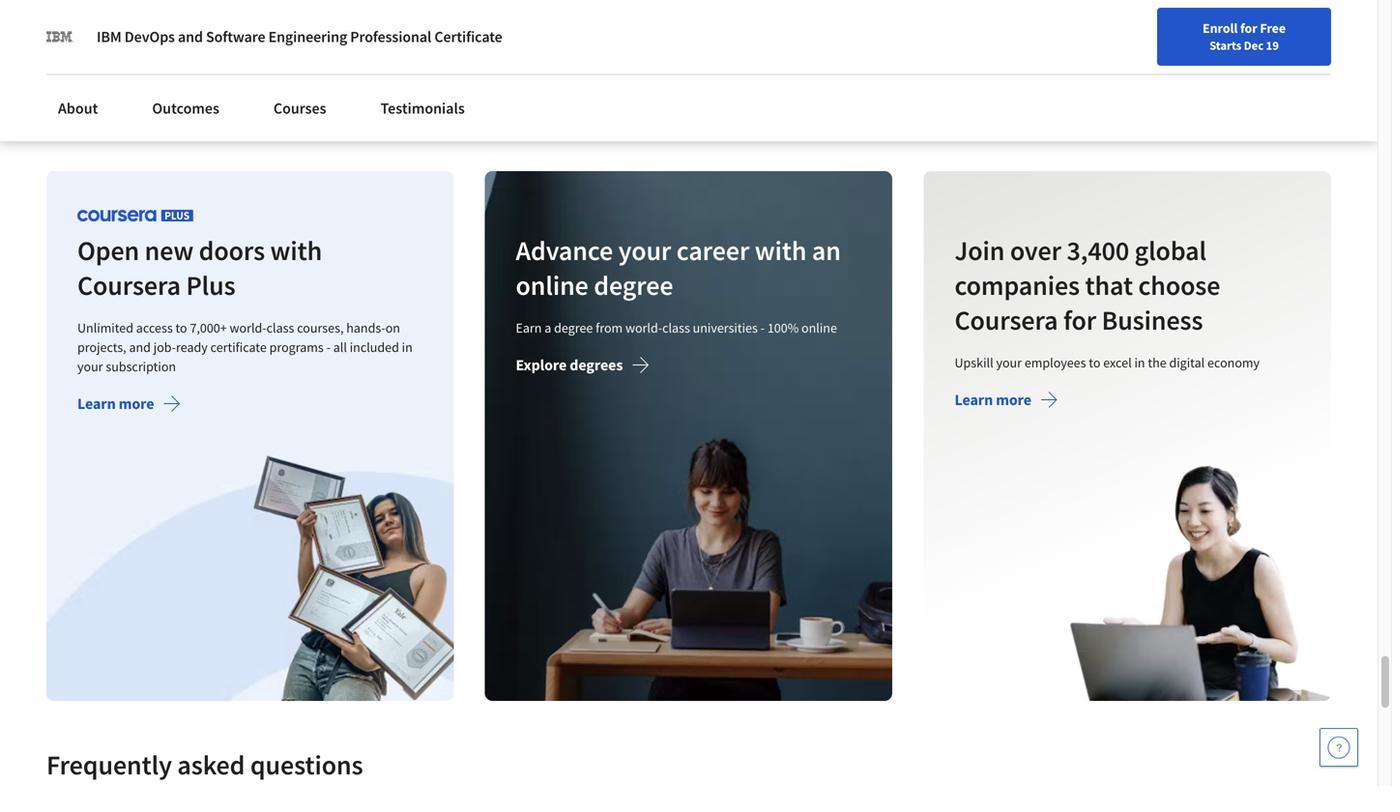 Task type: vqa. For each thing, say whether or not it's contained in the screenshot.
Now associated with are
no



Task type: locate. For each thing, give the bounding box(es) containing it.
class
[[267, 319, 294, 337], [663, 319, 691, 337]]

0 horizontal spatial degree
[[555, 319, 593, 337]]

with inside 'advance your career with an online degree'
[[755, 234, 807, 267]]

november inside november 29, 2023 article · 5 min read
[[62, 72, 121, 89]]

coursera down companies
[[955, 303, 1059, 337]]

coursera inside join over 3,400 global companies that choose coursera for business
[[955, 303, 1059, 337]]

1 vertical spatial to
[[176, 319, 187, 337]]

learn down upskill
[[955, 390, 993, 410]]

2023 inside november 29, 2023 link
[[786, 72, 813, 89]]

your right upskill
[[997, 354, 1022, 371]]

your down projects,
[[77, 358, 103, 375]]

2 november from the left
[[383, 72, 442, 89]]

enroll for free starts dec 19
[[1203, 19, 1287, 53]]

degree right a
[[555, 319, 593, 337]]

1 horizontal spatial and
[[178, 27, 203, 46]]

- left the "100%" at right top
[[761, 319, 765, 337]]

-
[[761, 319, 765, 337], [327, 339, 331, 356]]

1 horizontal spatial coursera
[[955, 303, 1059, 337]]

degree inside 'advance your career with an online degree'
[[594, 268, 674, 302]]

1 horizontal spatial learn more
[[955, 390, 1032, 410]]

ready
[[176, 339, 208, 356]]

more down subscription
[[119, 394, 154, 413]]

the right are
[[511, 9, 533, 28]]

degree up from
[[594, 268, 674, 302]]

in inside the unlimited access to 7,000+ world-class courses, hands-on projects, and job-ready certificate programs - all included in your subscription
[[402, 339, 413, 356]]

3 november from the left
[[705, 72, 764, 89]]

1 29, from the left
[[124, 72, 141, 89]]

to
[[1181, 0, 1194, 9], [176, 319, 187, 337], [1089, 354, 1101, 371]]

and up subscription
[[129, 339, 151, 356]]

class up programs
[[267, 319, 294, 337]]

2 29, from the left
[[767, 72, 783, 89]]

free
[[1261, 19, 1287, 37]]

article inside "november 21, 2023 article"
[[383, 95, 420, 112]]

1 horizontal spatial more
[[996, 390, 1032, 410]]

1 vertical spatial -
[[327, 339, 331, 356]]

from
[[596, 319, 623, 337]]

asked
[[177, 748, 245, 782]]

0 vertical spatial degree
[[594, 268, 674, 302]]

courses
[[274, 99, 327, 118]]

2 november 29, 2023 from the left
[[1026, 72, 1134, 89]]

2 horizontal spatial to
[[1181, 0, 1194, 9]]

2 vertical spatial to
[[1089, 354, 1101, 371]]

with for doors
[[270, 234, 322, 267]]

with left an at the top
[[755, 234, 807, 267]]

article
[[62, 95, 98, 112], [383, 95, 420, 112]]

with right doors
[[270, 234, 322, 267]]

0 horizontal spatial world-
[[230, 319, 267, 337]]

1 class from the left
[[267, 319, 294, 337]]

world- right from
[[626, 319, 663, 337]]

1 horizontal spatial class
[[663, 319, 691, 337]]

learn more link down subscription
[[77, 394, 181, 418]]

0 vertical spatial to
[[1181, 0, 1194, 9]]

29,
[[124, 72, 141, 89], [767, 72, 783, 89], [1088, 72, 1105, 89]]

coursera inside open new doors with coursera plus
[[77, 268, 181, 302]]

1 horizontal spatial the
[[1148, 354, 1167, 371]]

2 2023 from the left
[[465, 72, 492, 89]]

1 vertical spatial online
[[802, 319, 838, 337]]

1 vertical spatial for
[[1064, 303, 1097, 337]]

your for upskill
[[997, 354, 1022, 371]]

None search field
[[276, 51, 595, 89]]

learn down projects,
[[77, 394, 116, 413]]

coursera image
[[23, 54, 146, 85]]

advance your career with an online degree
[[516, 234, 842, 302]]

learn more down subscription
[[77, 394, 154, 413]]

your right find
[[926, 61, 952, 78]]

0 horizontal spatial learn more
[[77, 394, 154, 413]]

1 horizontal spatial degree
[[594, 268, 674, 302]]

coursera down open
[[77, 268, 181, 302]]

economy
[[1208, 354, 1260, 371]]

differences
[[536, 9, 609, 28]]

2 world- from the left
[[626, 319, 663, 337]]

world- inside the unlimited access to 7,000+ world-class courses, hands-on projects, and job-ready certificate programs - all included in your subscription
[[230, 319, 267, 337]]

1 horizontal spatial article
[[383, 95, 420, 112]]

learn more down upskill
[[955, 390, 1032, 410]]

are
[[486, 9, 508, 28]]

0 horizontal spatial class
[[267, 319, 294, 337]]

0 horizontal spatial in
[[402, 339, 413, 356]]

0 horizontal spatial november 29, 2023
[[705, 72, 813, 89]]

7,000+
[[190, 319, 227, 337]]

your left career
[[619, 234, 672, 267]]

0 vertical spatial coursera
[[77, 268, 181, 302]]

1 horizontal spatial with
[[755, 234, 807, 267]]

online right the "100%" at right top
[[802, 319, 838, 337]]

1 horizontal spatial november 29, 2023
[[1026, 72, 1134, 89]]

the job seeker's guide to entry-level software engineer jobs
[[1026, 0, 1273, 28]]

learn more link
[[955, 390, 1059, 414], [77, 394, 181, 418]]

your
[[926, 61, 952, 78], [619, 234, 672, 267], [997, 354, 1022, 371], [77, 358, 103, 375]]

1 november from the left
[[62, 72, 121, 89]]

and right devops
[[178, 27, 203, 46]]

upskill your employees to excel in the digital economy
[[955, 354, 1260, 371]]

in right differences
[[612, 9, 625, 28]]

learn
[[955, 390, 993, 410], [77, 394, 116, 413]]

online
[[516, 268, 589, 302], [802, 319, 838, 337]]

article left ·
[[62, 95, 98, 112]]

2 class from the left
[[663, 319, 691, 337]]

2 with from the left
[[755, 234, 807, 267]]

4 november from the left
[[1026, 72, 1085, 89]]

0 horizontal spatial with
[[270, 234, 322, 267]]

world- for 7,000+
[[230, 319, 267, 337]]

3 2023 from the left
[[786, 72, 813, 89]]

1 horizontal spatial 29,
[[767, 72, 783, 89]]

november inside "november 21, 2023 article"
[[383, 72, 442, 89]]

1 world- from the left
[[230, 319, 267, 337]]

job
[[1054, 0, 1078, 9]]

1 horizontal spatial in
[[612, 9, 625, 28]]

your inside 'advance your career with an online degree'
[[619, 234, 672, 267]]

learn more link down upskill
[[955, 390, 1059, 414]]

world-
[[230, 319, 267, 337], [626, 319, 663, 337]]

0 horizontal spatial the
[[511, 9, 533, 28]]

software right vs.
[[537, 0, 597, 9]]

1 with from the left
[[270, 234, 322, 267]]

for down that
[[1064, 303, 1097, 337]]

these
[[383, 28, 422, 47]]

online down advance
[[516, 268, 589, 302]]

read
[[141, 95, 167, 112]]

0 horizontal spatial more
[[119, 394, 154, 413]]

·
[[101, 95, 104, 112]]

0 vertical spatial for
[[1241, 19, 1258, 37]]

0 horizontal spatial for
[[1064, 303, 1097, 337]]

that
[[1086, 268, 1133, 302]]

with
[[270, 234, 322, 267], [755, 234, 807, 267]]

2023
[[143, 72, 170, 89], [465, 72, 492, 89], [786, 72, 813, 89], [1107, 72, 1134, 89]]

1 vertical spatial and
[[129, 339, 151, 356]]

on
[[386, 319, 400, 337]]

frequently
[[46, 748, 172, 782]]

in
[[612, 9, 625, 28], [402, 339, 413, 356], [1135, 354, 1146, 371]]

0 horizontal spatial online
[[516, 268, 589, 302]]

world- up certificate
[[230, 319, 267, 337]]

1 horizontal spatial world-
[[626, 319, 663, 337]]

0 vertical spatial the
[[511, 9, 533, 28]]

your inside the unlimited access to 7,000+ world-class courses, hands-on projects, and job-ready certificate programs - all included in your subscription
[[77, 358, 103, 375]]

more
[[996, 390, 1032, 410], [119, 394, 154, 413]]

with inside open new doors with coursera plus
[[270, 234, 322, 267]]

1 horizontal spatial -
[[761, 319, 765, 337]]

article down these
[[383, 95, 420, 112]]

and
[[178, 27, 203, 46], [129, 339, 151, 356]]

0 horizontal spatial article
[[62, 95, 98, 112]]

seeker's
[[1081, 0, 1136, 9]]

more down employees
[[996, 390, 1032, 410]]

an
[[813, 234, 842, 267]]

0 horizontal spatial coursera
[[77, 268, 181, 302]]

digital
[[1170, 354, 1205, 371]]

unlimited
[[77, 319, 133, 337]]

1 horizontal spatial to
[[1089, 354, 1101, 371]]

world- for from
[[626, 319, 663, 337]]

3 29, from the left
[[1088, 72, 1105, 89]]

1 2023 from the left
[[143, 72, 170, 89]]

roles
[[425, 28, 461, 47]]

november 29, 2023 link
[[689, 0, 995, 125]]

career
[[982, 61, 1020, 78]]

article inside november 29, 2023 article · 5 min read
[[62, 95, 98, 112]]

november
[[62, 72, 121, 89], [383, 72, 442, 89], [705, 72, 764, 89], [1026, 72, 1085, 89]]

november 29, 2023 article · 5 min read
[[62, 72, 170, 112]]

- left all
[[327, 339, 331, 356]]

0 vertical spatial and
[[178, 27, 203, 46]]

1 horizontal spatial learn more link
[[955, 390, 1059, 414]]

1 vertical spatial coursera
[[955, 303, 1059, 337]]

for up dec on the right
[[1241, 19, 1258, 37]]

class left universities
[[663, 319, 691, 337]]

29, inside november 29, 2023 link
[[767, 72, 783, 89]]

class for courses,
[[267, 319, 294, 337]]

find your new career
[[898, 61, 1020, 78]]

degree
[[594, 268, 674, 302], [555, 319, 593, 337]]

software up english button
[[1026, 9, 1086, 28]]

0 horizontal spatial to
[[176, 319, 187, 337]]

0 horizontal spatial -
[[327, 339, 331, 356]]

class inside the unlimited access to 7,000+ world-class courses, hands-on projects, and job-ready certificate programs - all included in your subscription
[[267, 319, 294, 337]]

explore degrees
[[516, 355, 623, 375]]

november 29, 2023
[[705, 72, 813, 89], [1026, 72, 1134, 89]]

0 vertical spatial online
[[516, 268, 589, 302]]

2 article from the left
[[383, 95, 420, 112]]

0 horizontal spatial learn more link
[[77, 394, 181, 418]]

software
[[383, 0, 443, 9], [537, 0, 597, 9], [1026, 9, 1086, 28], [206, 27, 265, 46]]

advance
[[516, 234, 614, 267]]

unlimited access to 7,000+ world-class courses, hands-on projects, and job-ready certificate programs - all included in your subscription
[[77, 319, 413, 375]]

engineer:
[[383, 9, 446, 28]]

100%
[[768, 319, 799, 337]]

in right excel
[[1135, 354, 1146, 371]]

to up the ready
[[176, 319, 187, 337]]

to left excel
[[1089, 354, 1101, 371]]

join over 3,400 global companies that choose coursera for business
[[955, 234, 1221, 337]]

2 horizontal spatial 29,
[[1088, 72, 1105, 89]]

0 horizontal spatial and
[[129, 339, 151, 356]]

1 article from the left
[[62, 95, 98, 112]]

new
[[954, 61, 980, 78]]

the left the digital
[[1148, 354, 1167, 371]]

1 horizontal spatial for
[[1241, 19, 1258, 37]]

for inside enroll for free starts dec 19
[[1241, 19, 1258, 37]]

for inside join over 3,400 global companies that choose coursera for business
[[1064, 303, 1097, 337]]

in right included
[[402, 339, 413, 356]]

0 horizontal spatial 29,
[[124, 72, 141, 89]]

to right guide
[[1181, 0, 1194, 9]]

1 horizontal spatial online
[[802, 319, 838, 337]]

with for career
[[755, 234, 807, 267]]

november 21, 2023 article
[[383, 72, 492, 112]]



Task type: describe. For each thing, give the bounding box(es) containing it.
open new doors with coursera plus
[[77, 234, 322, 302]]

vs.
[[516, 0, 534, 9]]

in inside software developer vs. software engineer: what are the differences in these roles
[[612, 9, 625, 28]]

software inside the job seeker's guide to entry-level software engineer jobs
[[1026, 9, 1086, 28]]

coursera plus image
[[77, 209, 193, 221]]

engineer
[[1089, 9, 1147, 28]]

the
[[1026, 0, 1051, 9]]

job-
[[154, 339, 176, 356]]

explore
[[516, 355, 567, 375]]

find
[[898, 61, 923, 78]]

open
[[77, 234, 139, 267]]

software left the engineering at the top left of page
[[206, 27, 265, 46]]

outcomes link
[[141, 87, 231, 130]]

online inside 'advance your career with an online degree'
[[516, 268, 589, 302]]

ibm devops and software engineering professional certificate
[[97, 27, 503, 46]]

doors
[[199, 234, 265, 267]]

certificate
[[435, 27, 503, 46]]

level
[[1238, 0, 1273, 9]]

frequently asked questions
[[46, 748, 363, 782]]

earn a degree from world-class universities - 100% online
[[516, 319, 838, 337]]

universities
[[693, 319, 758, 337]]

enroll
[[1203, 19, 1238, 37]]

subscription
[[106, 358, 176, 375]]

your for find
[[926, 61, 952, 78]]

what
[[449, 9, 483, 28]]

earn
[[516, 319, 542, 337]]

ibm
[[97, 27, 122, 46]]

4 2023 from the left
[[1107, 72, 1134, 89]]

class for universities
[[663, 319, 691, 337]]

english button
[[1029, 39, 1146, 102]]

find your new career link
[[889, 58, 1029, 82]]

questions
[[250, 748, 363, 782]]

join
[[955, 234, 1005, 267]]

outcomes
[[152, 99, 219, 118]]

to inside the unlimited access to 7,000+ world-class courses, hands-on projects, and job-ready certificate programs - all included in your subscription
[[176, 319, 187, 337]]

and inside the unlimited access to 7,000+ world-class courses, hands-on projects, and job-ready certificate programs - all included in your subscription
[[129, 339, 151, 356]]

1 november 29, 2023 from the left
[[705, 72, 813, 89]]

engineering
[[268, 27, 347, 46]]

19
[[1267, 38, 1280, 53]]

excel
[[1104, 354, 1132, 371]]

employees
[[1025, 354, 1087, 371]]

29, inside november 29, 2023 article · 5 min read
[[124, 72, 141, 89]]

a
[[545, 319, 552, 337]]

the inside software developer vs. software engineer: what are the differences in these roles
[[511, 9, 533, 28]]

programs
[[269, 339, 324, 356]]

article for november 21, 2023 article
[[383, 95, 420, 112]]

access
[[136, 319, 173, 337]]

hands-
[[347, 319, 386, 337]]

projects,
[[77, 339, 126, 356]]

global
[[1135, 234, 1207, 267]]

all
[[333, 339, 347, 356]]

professional
[[350, 27, 432, 46]]

2 horizontal spatial in
[[1135, 354, 1146, 371]]

about
[[58, 99, 98, 118]]

entry-
[[1197, 0, 1238, 9]]

about link
[[46, 87, 110, 130]]

included
[[350, 339, 399, 356]]

min
[[116, 95, 138, 112]]

jobs
[[1150, 9, 1181, 28]]

software developer vs. software engineer: what are the differences in these roles
[[383, 0, 625, 47]]

your for advance
[[619, 234, 672, 267]]

business
[[1102, 303, 1204, 337]]

starts
[[1210, 38, 1242, 53]]

over
[[1010, 234, 1062, 267]]

21,
[[445, 72, 462, 89]]

banner navigation
[[15, 0, 544, 53]]

software up these
[[383, 0, 443, 9]]

1 vertical spatial the
[[1148, 354, 1167, 371]]

new
[[145, 234, 194, 267]]

guide
[[1139, 0, 1178, 9]]

english
[[1064, 60, 1111, 80]]

3,400
[[1067, 234, 1130, 267]]

2023 inside november 29, 2023 article · 5 min read
[[143, 72, 170, 89]]

- inside the unlimited access to 7,000+ world-class courses, hands-on projects, and job-ready certificate programs - all included in your subscription
[[327, 339, 331, 356]]

developer
[[446, 0, 513, 9]]

explore degrees link
[[516, 355, 650, 379]]

5
[[107, 95, 114, 112]]

courses,
[[297, 319, 344, 337]]

certificate
[[210, 339, 267, 356]]

0 horizontal spatial learn
[[77, 394, 116, 413]]

courses link
[[262, 87, 338, 130]]

1 vertical spatial degree
[[555, 319, 593, 337]]

degrees
[[570, 355, 623, 375]]

2023 inside "november 21, 2023 article"
[[465, 72, 492, 89]]

plus
[[186, 268, 236, 302]]

dec
[[1245, 38, 1264, 53]]

testimonials link
[[369, 87, 477, 130]]

0 vertical spatial -
[[761, 319, 765, 337]]

1 horizontal spatial learn
[[955, 390, 993, 410]]

testimonials
[[381, 99, 465, 118]]

choose
[[1139, 268, 1221, 302]]

article for november 29, 2023 article · 5 min read
[[62, 95, 98, 112]]

help center image
[[1328, 736, 1351, 759]]

show notifications image
[[1174, 63, 1197, 86]]

to inside the job seeker's guide to entry-level software engineer jobs
[[1181, 0, 1194, 9]]

companies
[[955, 268, 1080, 302]]

career
[[677, 234, 750, 267]]

ibm image
[[46, 23, 74, 50]]



